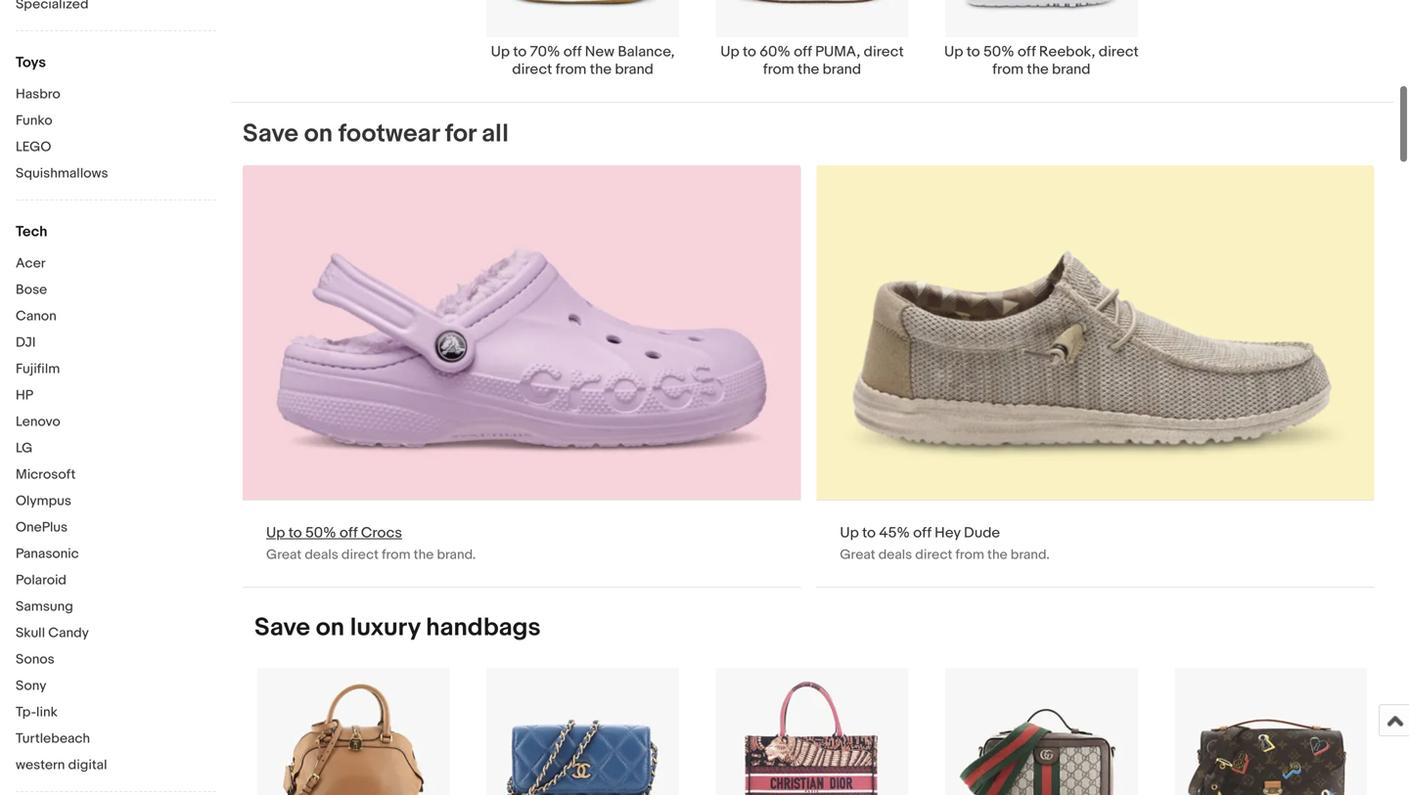 Task type: vqa. For each thing, say whether or not it's contained in the screenshot.
Up
yes



Task type: describe. For each thing, give the bounding box(es) containing it.
brand for up to 60% off puma, direct from the brand
[[823, 60, 862, 78]]

funko link
[[16, 113, 216, 131]]

hasbro link
[[16, 86, 216, 105]]

dude
[[964, 525, 1001, 542]]

direct inside the "up to 60% off puma, direct from the brand"
[[864, 43, 904, 60]]

new
[[585, 43, 615, 60]]

on for footwear
[[304, 119, 333, 149]]

toys
[[16, 54, 46, 71]]

lg link
[[16, 441, 216, 459]]

polaroid
[[16, 573, 67, 589]]

direct inside up to 45% off hey dude great deals direct from the brand.
[[916, 547, 953, 564]]

all
[[482, 119, 509, 149]]

the inside up to 50% off reebok, direct from the brand
[[1027, 60, 1049, 78]]

lenovo
[[16, 414, 60, 431]]

turtlebeach link
[[16, 731, 216, 750]]

sony
[[16, 678, 46, 695]]

from inside up to 50% off reebok, direct from the brand
[[993, 60, 1024, 78]]

sonos link
[[16, 652, 216, 671]]

skull
[[16, 626, 45, 642]]

squishmallows link
[[16, 165, 216, 184]]

sonos
[[16, 652, 55, 669]]

samsung link
[[16, 599, 216, 618]]

tech
[[16, 223, 47, 241]]

bose link
[[16, 282, 216, 301]]

up inside "up to 50% off crocs great deals direct from the brand."
[[266, 525, 285, 542]]

45%
[[879, 525, 910, 542]]

crocs
[[361, 525, 402, 542]]

up to 60% off puma, direct from the brand link
[[698, 0, 927, 78]]

direct inside up to 50% off reebok, direct from the brand
[[1099, 43, 1139, 60]]

deals inside up to 45% off hey dude great deals direct from the brand.
[[879, 547, 913, 564]]

sony link
[[16, 678, 216, 697]]

tp-
[[16, 705, 36, 722]]

up to 70% off new balance, direct from the brand
[[491, 43, 675, 78]]

the inside "up to 50% off crocs great deals direct from the brand."
[[414, 547, 434, 564]]

from inside up to 45% off hey dude great deals direct from the brand.
[[956, 547, 985, 564]]

oneplus link
[[16, 520, 216, 538]]

the inside up to 45% off hey dude great deals direct from the brand.
[[988, 547, 1008, 564]]

deals inside "up to 50% off crocs great deals direct from the brand."
[[305, 547, 339, 564]]

link
[[36, 705, 58, 722]]

canon link
[[16, 308, 216, 327]]

canon
[[16, 308, 57, 325]]

off for new
[[564, 43, 582, 60]]

lego link
[[16, 139, 216, 158]]

western
[[16, 758, 65, 774]]

up for up to 60% off puma, direct from the brand
[[721, 43, 740, 60]]

panasonic link
[[16, 546, 216, 565]]

the inside up to 70% off new balance, direct from the brand
[[590, 60, 612, 78]]

olympus
[[16, 493, 71, 510]]

footwear
[[338, 119, 440, 149]]

to for up to 50% off reebok, direct from the brand
[[967, 43, 981, 60]]

up to 45% off hey dude great deals direct from the brand.
[[840, 525, 1050, 564]]

70%
[[530, 43, 560, 60]]

up inside up to 45% off hey dude great deals direct from the brand.
[[840, 525, 859, 542]]

polaroid link
[[16, 573, 216, 591]]

up to 50% off reebok, direct from the brand
[[945, 43, 1139, 78]]

up for up to 50% off reebok, direct from the brand
[[945, 43, 964, 60]]

tp-link link
[[16, 705, 216, 723]]

save for save on luxury handbags
[[255, 613, 310, 644]]

acer link
[[16, 256, 216, 274]]

western digital link
[[16, 758, 216, 776]]

lego
[[16, 139, 51, 156]]

reebok,
[[1040, 43, 1096, 60]]

acer
[[16, 256, 46, 272]]

brand. inside up to 45% off hey dude great deals direct from the brand.
[[1011, 547, 1050, 564]]

candy
[[48, 626, 89, 642]]

hp
[[16, 388, 33, 404]]

up to 70% off new balance, direct from the brand link
[[468, 0, 698, 78]]

from inside the "up to 60% off puma, direct from the brand"
[[764, 60, 795, 78]]

microsoft link
[[16, 467, 216, 486]]

handbags
[[426, 613, 541, 644]]

to for up to 70% off new balance, direct from the brand
[[513, 43, 527, 60]]



Task type: locate. For each thing, give the bounding box(es) containing it.
1 vertical spatial on
[[316, 613, 345, 644]]

off left crocs
[[340, 525, 358, 542]]

off right 60%
[[794, 43, 812, 60]]

up to 50% off crocs great deals direct from the brand.
[[266, 525, 476, 564]]

50% for from
[[984, 43, 1015, 60]]

brand.
[[437, 547, 476, 564], [1011, 547, 1050, 564]]

off inside the "up to 60% off puma, direct from the brand"
[[794, 43, 812, 60]]

off left 'new'
[[564, 43, 582, 60]]

50% for deals
[[305, 525, 336, 542]]

from down crocs
[[382, 547, 411, 564]]

brand for up to 50% off reebok, direct from the brand
[[1052, 60, 1091, 78]]

0 vertical spatial list
[[231, 0, 1394, 102]]

1 list from the top
[[231, 0, 1394, 102]]

from left puma,
[[764, 60, 795, 78]]

on
[[304, 119, 333, 149], [316, 613, 345, 644]]

to for up to 50% off crocs great deals direct from the brand.
[[289, 525, 302, 542]]

up
[[491, 43, 510, 60], [721, 43, 740, 60], [945, 43, 964, 60], [266, 525, 285, 542], [840, 525, 859, 542]]

save on footwear for all
[[243, 119, 509, 149]]

brand inside up to 50% off reebok, direct from the brand
[[1052, 60, 1091, 78]]

from down dude
[[956, 547, 985, 564]]

50% inside "up to 50% off crocs great deals direct from the brand."
[[305, 525, 336, 542]]

off for puma,
[[794, 43, 812, 60]]

brand
[[615, 60, 654, 78], [823, 60, 862, 78], [1052, 60, 1091, 78]]

60%
[[760, 43, 791, 60]]

1 great from the left
[[266, 547, 302, 564]]

to left crocs
[[289, 525, 302, 542]]

to for up to 60% off puma, direct from the brand
[[743, 43, 757, 60]]

up for up to 70% off new balance, direct from the brand
[[491, 43, 510, 60]]

1 horizontal spatial brand.
[[1011, 547, 1050, 564]]

50%
[[984, 43, 1015, 60], [305, 525, 336, 542]]

to inside up to 50% off reebok, direct from the brand
[[967, 43, 981, 60]]

2 brand from the left
[[823, 60, 862, 78]]

hasbro
[[16, 86, 60, 103]]

50% left the reebok,
[[984, 43, 1015, 60]]

great inside up to 45% off hey dude great deals direct from the brand.
[[840, 547, 876, 564]]

2 great from the left
[[840, 547, 876, 564]]

1 horizontal spatial deals
[[879, 547, 913, 564]]

to left 70%
[[513, 43, 527, 60]]

to inside the "up to 60% off puma, direct from the brand"
[[743, 43, 757, 60]]

direct right puma,
[[864, 43, 904, 60]]

1 horizontal spatial 50%
[[984, 43, 1015, 60]]

save on luxury handbags
[[255, 613, 541, 644]]

the
[[590, 60, 612, 78], [798, 60, 820, 78], [1027, 60, 1049, 78], [414, 547, 434, 564], [988, 547, 1008, 564]]

from left balance,
[[556, 60, 587, 78]]

off for crocs
[[340, 525, 358, 542]]

to inside "up to 50% off crocs great deals direct from the brand."
[[289, 525, 302, 542]]

0 vertical spatial 50%
[[984, 43, 1015, 60]]

save
[[243, 119, 299, 149], [255, 613, 310, 644]]

0 horizontal spatial 50%
[[305, 525, 336, 542]]

funko
[[16, 113, 52, 129]]

on left the footwear at the left of the page
[[304, 119, 333, 149]]

off inside up to 70% off new balance, direct from the brand
[[564, 43, 582, 60]]

none text field containing up to 50% off crocs
[[243, 165, 801, 587]]

1 vertical spatial 50%
[[305, 525, 336, 542]]

50% left crocs
[[305, 525, 336, 542]]

brand inside the "up to 60% off puma, direct from the brand"
[[823, 60, 862, 78]]

off left "hey"
[[914, 525, 932, 542]]

0 horizontal spatial brand
[[615, 60, 654, 78]]

brand inside up to 70% off new balance, direct from the brand
[[615, 60, 654, 78]]

list
[[231, 0, 1394, 102], [231, 668, 1394, 796]]

0 vertical spatial save
[[243, 119, 299, 149]]

50% inside up to 50% off reebok, direct from the brand
[[984, 43, 1015, 60]]

from
[[556, 60, 587, 78], [764, 60, 795, 78], [993, 60, 1024, 78], [382, 547, 411, 564], [956, 547, 985, 564]]

squishmallows
[[16, 165, 108, 182]]

0 horizontal spatial great
[[266, 547, 302, 564]]

puma,
[[816, 43, 861, 60]]

to inside up to 70% off new balance, direct from the brand
[[513, 43, 527, 60]]

great inside "up to 50% off crocs great deals direct from the brand."
[[266, 547, 302, 564]]

brand. inside "up to 50% off crocs great deals direct from the brand."
[[437, 547, 476, 564]]

1 deals from the left
[[305, 547, 339, 564]]

2 list from the top
[[231, 668, 1394, 796]]

off for hey
[[914, 525, 932, 542]]

direct left 'new'
[[512, 60, 552, 78]]

1 horizontal spatial great
[[840, 547, 876, 564]]

dji
[[16, 335, 36, 351]]

direct down "hey"
[[916, 547, 953, 564]]

digital
[[68, 758, 107, 774]]

on for luxury
[[316, 613, 345, 644]]

1 brand. from the left
[[437, 547, 476, 564]]

2 horizontal spatial brand
[[1052, 60, 1091, 78]]

skull candy link
[[16, 626, 216, 644]]

from inside up to 70% off new balance, direct from the brand
[[556, 60, 587, 78]]

the inside the "up to 60% off puma, direct from the brand"
[[798, 60, 820, 78]]

lg
[[16, 441, 33, 457]]

0 vertical spatial on
[[304, 119, 333, 149]]

off inside up to 50% off reebok, direct from the brand
[[1018, 43, 1036, 60]]

off
[[564, 43, 582, 60], [794, 43, 812, 60], [1018, 43, 1036, 60], [340, 525, 358, 542], [914, 525, 932, 542]]

turtlebeach
[[16, 731, 90, 748]]

direct down crocs
[[342, 547, 379, 564]]

microsoft
[[16, 467, 76, 484]]

0 horizontal spatial deals
[[305, 547, 339, 564]]

luxury
[[350, 613, 421, 644]]

olympus link
[[16, 493, 216, 512]]

save for save on footwear for all
[[243, 119, 299, 149]]

hasbro funko lego squishmallows
[[16, 86, 108, 182]]

off inside up to 45% off hey dude great deals direct from the brand.
[[914, 525, 932, 542]]

up to 60% off puma, direct from the brand
[[721, 43, 904, 78]]

1 horizontal spatial brand
[[823, 60, 862, 78]]

2 brand. from the left
[[1011, 547, 1050, 564]]

panasonic
[[16, 546, 79, 563]]

3 brand from the left
[[1052, 60, 1091, 78]]

1 brand from the left
[[615, 60, 654, 78]]

direct
[[864, 43, 904, 60], [1099, 43, 1139, 60], [512, 60, 552, 78], [342, 547, 379, 564], [916, 547, 953, 564]]

fujifilm link
[[16, 361, 216, 380]]

to inside up to 45% off hey dude great deals direct from the brand.
[[863, 525, 876, 542]]

to
[[513, 43, 527, 60], [743, 43, 757, 60], [967, 43, 981, 60], [289, 525, 302, 542], [863, 525, 876, 542]]

for
[[445, 119, 476, 149]]

none text field containing up to 45% off hey dude
[[817, 165, 1375, 587]]

2 deals from the left
[[879, 547, 913, 564]]

direct right the reebok,
[[1099, 43, 1139, 60]]

list containing up to 70% off new balance, direct from the brand
[[231, 0, 1394, 102]]

1 vertical spatial list
[[231, 668, 1394, 796]]

deals
[[305, 547, 339, 564], [879, 547, 913, 564]]

1 vertical spatial save
[[255, 613, 310, 644]]

samsung
[[16, 599, 73, 616]]

direct inside "up to 50% off crocs great deals direct from the brand."
[[342, 547, 379, 564]]

to left the reebok,
[[967, 43, 981, 60]]

to left 60%
[[743, 43, 757, 60]]

up inside up to 70% off new balance, direct from the brand
[[491, 43, 510, 60]]

off inside "up to 50% off crocs great deals direct from the brand."
[[340, 525, 358, 542]]

from inside "up to 50% off crocs great deals direct from the brand."
[[382, 547, 411, 564]]

up inside the "up to 60% off puma, direct from the brand"
[[721, 43, 740, 60]]

on left luxury at the left bottom of the page
[[316, 613, 345, 644]]

direct inside up to 70% off new balance, direct from the brand
[[512, 60, 552, 78]]

up inside up to 50% off reebok, direct from the brand
[[945, 43, 964, 60]]

hp link
[[16, 388, 216, 406]]

to left 45%
[[863, 525, 876, 542]]

great
[[266, 547, 302, 564], [840, 547, 876, 564]]

dji link
[[16, 335, 216, 353]]

None text field
[[817, 165, 1375, 587]]

lenovo link
[[16, 414, 216, 433]]

off left the reebok,
[[1018, 43, 1036, 60]]

acer bose canon dji fujifilm hp lenovo lg microsoft olympus oneplus panasonic polaroid samsung skull candy sonos sony tp-link turtlebeach western digital
[[16, 256, 107, 774]]

fujifilm
[[16, 361, 60, 378]]

balance,
[[618, 43, 675, 60]]

None text field
[[243, 165, 801, 587]]

to for up to 45% off hey dude great deals direct from the brand.
[[863, 525, 876, 542]]

0 horizontal spatial brand.
[[437, 547, 476, 564]]

hey
[[935, 525, 961, 542]]

off for reebok,
[[1018, 43, 1036, 60]]

from left the reebok,
[[993, 60, 1024, 78]]

oneplus
[[16, 520, 68, 536]]

up to 50% off reebok, direct from the brand link
[[927, 0, 1157, 78]]

bose
[[16, 282, 47, 299]]



